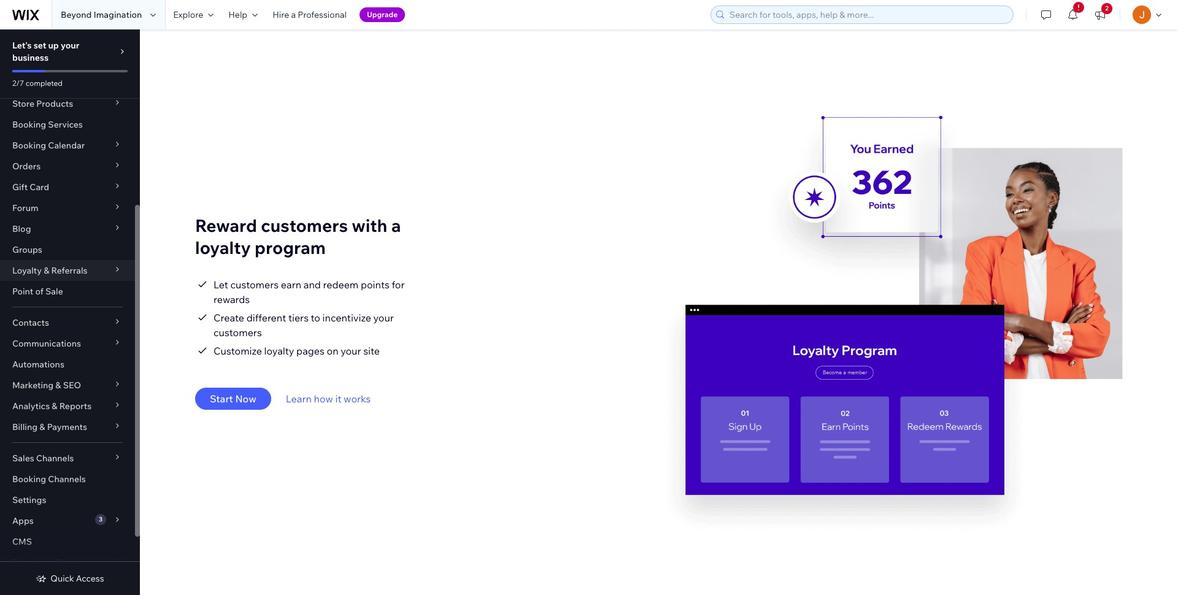 Task type: describe. For each thing, give the bounding box(es) containing it.
learn
[[286, 393, 312, 405]]

for
[[392, 279, 405, 291]]

booking calendar button
[[0, 135, 135, 156]]

billing & payments button
[[0, 417, 135, 438]]

2 horizontal spatial your
[[374, 312, 394, 324]]

reward
[[195, 215, 257, 236]]

groups link
[[0, 239, 135, 260]]

orders
[[12, 161, 41, 172]]

hire a professional
[[273, 9, 347, 20]]

a inside the reward customers with a loyalty program
[[391, 215, 401, 236]]

booking calendar
[[12, 140, 85, 151]]

start now
[[210, 393, 256, 405]]

blog button
[[0, 219, 135, 239]]

Search for tools, apps, help & more... field
[[726, 6, 1010, 23]]

3
[[99, 516, 103, 524]]

customize
[[214, 345, 262, 357]]

marketing & seo
[[12, 380, 81, 391]]

& for analytics
[[52, 401, 57, 412]]

developer
[[12, 557, 54, 569]]

developer tools
[[12, 557, 77, 569]]

incentivize
[[323, 312, 371, 324]]

2
[[1106, 4, 1109, 12]]

payments
[[47, 422, 87, 433]]

store products
[[12, 98, 73, 109]]

imagination
[[94, 9, 142, 20]]

set
[[34, 40, 46, 51]]

analytics & reports
[[12, 401, 92, 412]]

professional
[[298, 9, 347, 20]]

communications button
[[0, 333, 135, 354]]

with
[[352, 215, 388, 236]]

site
[[364, 345, 380, 357]]

1 horizontal spatial your
[[341, 345, 361, 357]]

customers for earn
[[230, 279, 279, 291]]

booking services
[[12, 119, 83, 130]]

contacts
[[12, 317, 49, 328]]

tools
[[56, 557, 77, 569]]

store
[[12, 98, 34, 109]]

& for billing
[[39, 422, 45, 433]]

to
[[311, 312, 320, 324]]

sidebar element
[[0, 0, 140, 596]]

gift card button
[[0, 177, 135, 198]]

points
[[361, 279, 390, 291]]

2/7
[[12, 79, 24, 88]]

program
[[255, 237, 326, 258]]

it
[[336, 393, 342, 405]]

let's
[[12, 40, 32, 51]]

pages
[[297, 345, 325, 357]]

services
[[48, 119, 83, 130]]

quick access button
[[36, 573, 104, 584]]

completed
[[26, 79, 63, 88]]

calendar
[[48, 140, 85, 151]]

cms link
[[0, 532, 135, 553]]

booking channels link
[[0, 469, 135, 490]]

help
[[229, 9, 248, 20]]

billing
[[12, 422, 38, 433]]

point
[[12, 286, 33, 297]]

help button
[[221, 0, 265, 29]]

loyalty inside the reward customers with a loyalty program
[[195, 237, 251, 258]]

reward customers with a loyalty program
[[195, 215, 401, 258]]

start
[[210, 393, 233, 405]]

how
[[314, 393, 333, 405]]

of
[[35, 286, 44, 297]]

cms
[[12, 537, 32, 548]]

forum button
[[0, 198, 135, 219]]

apps
[[12, 516, 34, 527]]

upgrade
[[367, 10, 398, 19]]

hire a professional link
[[265, 0, 354, 29]]

& for marketing
[[55, 380, 61, 391]]

orders button
[[0, 156, 135, 177]]



Task type: vqa. For each thing, say whether or not it's contained in the screenshot.
loyalty to the right
yes



Task type: locate. For each thing, give the bounding box(es) containing it.
settings
[[12, 495, 46, 506]]

referrals
[[51, 265, 88, 276]]

& for loyalty
[[44, 265, 49, 276]]

a right "hire"
[[291, 9, 296, 20]]

booking channels
[[12, 474, 86, 485]]

& left reports at the bottom left
[[52, 401, 57, 412]]

booking up settings
[[12, 474, 46, 485]]

& left seo
[[55, 380, 61, 391]]

0 vertical spatial channels
[[36, 453, 74, 464]]

booking up orders
[[12, 140, 46, 151]]

card
[[30, 182, 49, 193]]

booking down store
[[12, 119, 46, 130]]

seo
[[63, 380, 81, 391]]

1 vertical spatial customers
[[230, 279, 279, 291]]

let
[[214, 279, 228, 291]]

loyalty left pages
[[264, 345, 294, 357]]

loyalty down reward
[[195, 237, 251, 258]]

loyalty & referrals
[[12, 265, 88, 276]]

reports
[[59, 401, 92, 412]]

your
[[61, 40, 79, 51], [374, 312, 394, 324], [341, 345, 361, 357]]

0 horizontal spatial your
[[61, 40, 79, 51]]

customers up rewards
[[230, 279, 279, 291]]

a
[[291, 9, 296, 20], [391, 215, 401, 236]]

0 horizontal spatial a
[[291, 9, 296, 20]]

loyalty
[[195, 237, 251, 258], [264, 345, 294, 357]]

0 vertical spatial your
[[61, 40, 79, 51]]

blog
[[12, 223, 31, 235]]

start now button
[[195, 388, 271, 410]]

your right on at the bottom of the page
[[341, 345, 361, 357]]

create
[[214, 312, 244, 324]]

0 vertical spatial booking
[[12, 119, 46, 130]]

customers for with
[[261, 215, 348, 236]]

2/7 completed
[[12, 79, 63, 88]]

customers
[[261, 215, 348, 236], [230, 279, 279, 291], [214, 327, 262, 339]]

tiers
[[288, 312, 309, 324]]

billing & payments
[[12, 422, 87, 433]]

channels for booking channels
[[48, 474, 86, 485]]

sales channels
[[12, 453, 74, 464]]

&
[[44, 265, 49, 276], [55, 380, 61, 391], [52, 401, 57, 412], [39, 422, 45, 433]]

1 vertical spatial booking
[[12, 140, 46, 151]]

loyalty & referrals button
[[0, 260, 135, 281]]

0 vertical spatial loyalty
[[195, 237, 251, 258]]

0 vertical spatial customers
[[261, 215, 348, 236]]

channels up the booking channels
[[36, 453, 74, 464]]

your down points
[[374, 312, 394, 324]]

channels inside dropdown button
[[36, 453, 74, 464]]

earn
[[281, 279, 302, 291]]

point of sale
[[12, 286, 63, 297]]

settings link
[[0, 490, 135, 511]]

& right billing
[[39, 422, 45, 433]]

customers down create
[[214, 327, 262, 339]]

customers up program
[[261, 215, 348, 236]]

communications
[[12, 338, 81, 349]]

0 horizontal spatial loyalty
[[195, 237, 251, 258]]

2 button
[[1087, 0, 1114, 29]]

sale
[[45, 286, 63, 297]]

1 vertical spatial loyalty
[[264, 345, 294, 357]]

0 vertical spatial a
[[291, 9, 296, 20]]

on
[[327, 345, 339, 357]]

booking
[[12, 119, 46, 130], [12, 140, 46, 151], [12, 474, 46, 485]]

a inside 'hire a professional' link
[[291, 9, 296, 20]]

& right loyalty
[[44, 265, 49, 276]]

1 horizontal spatial a
[[391, 215, 401, 236]]

analytics
[[12, 401, 50, 412]]

loyalty inside let customers earn and redeem points for rewards create different tiers to incentivize your customers customize loyalty pages on your site
[[264, 345, 294, 357]]

sales
[[12, 453, 34, 464]]

business
[[12, 52, 49, 63]]

1 booking from the top
[[12, 119, 46, 130]]

& inside dropdown button
[[52, 401, 57, 412]]

explore
[[173, 9, 203, 20]]

2 booking from the top
[[12, 140, 46, 151]]

up
[[48, 40, 59, 51]]

booking for booking services
[[12, 119, 46, 130]]

marketing & seo button
[[0, 375, 135, 396]]

1 horizontal spatial loyalty
[[264, 345, 294, 357]]

contacts button
[[0, 312, 135, 333]]

automations
[[12, 359, 64, 370]]

customers inside the reward customers with a loyalty program
[[261, 215, 348, 236]]

analytics & reports button
[[0, 396, 135, 417]]

your right up
[[61, 40, 79, 51]]

learn how it works link
[[286, 392, 371, 406]]

groups
[[12, 244, 42, 255]]

booking services link
[[0, 114, 135, 135]]

your inside let's set up your business
[[61, 40, 79, 51]]

booking for booking channels
[[12, 474, 46, 485]]

let's set up your business
[[12, 40, 79, 63]]

channels down "sales channels" dropdown button
[[48, 474, 86, 485]]

gift
[[12, 182, 28, 193]]

channels for sales channels
[[36, 453, 74, 464]]

quick
[[51, 573, 74, 584]]

2 vertical spatial customers
[[214, 327, 262, 339]]

redeem
[[323, 279, 359, 291]]

different
[[247, 312, 286, 324]]

let customers earn and redeem points for rewards create different tiers to incentivize your customers customize loyalty pages on your site
[[214, 279, 405, 357]]

loyalty
[[12, 265, 42, 276]]

store products button
[[0, 93, 135, 114]]

sales channels button
[[0, 448, 135, 469]]

3 booking from the top
[[12, 474, 46, 485]]

2 vertical spatial booking
[[12, 474, 46, 485]]

gift card
[[12, 182, 49, 193]]

upgrade button
[[360, 7, 405, 22]]

1 vertical spatial your
[[374, 312, 394, 324]]

products
[[36, 98, 73, 109]]

forum
[[12, 203, 38, 214]]

booking inside dropdown button
[[12, 140, 46, 151]]

access
[[76, 573, 104, 584]]

marketing
[[12, 380, 54, 391]]

and
[[304, 279, 321, 291]]

booking for booking calendar
[[12, 140, 46, 151]]

a right "with"
[[391, 215, 401, 236]]

& inside popup button
[[39, 422, 45, 433]]

point of sale link
[[0, 281, 135, 302]]

1 vertical spatial channels
[[48, 474, 86, 485]]

1 vertical spatial a
[[391, 215, 401, 236]]

hire
[[273, 9, 289, 20]]

rewards
[[214, 293, 250, 306]]

beyond
[[61, 9, 92, 20]]

2 vertical spatial your
[[341, 345, 361, 357]]

now
[[235, 393, 256, 405]]

works
[[344, 393, 371, 405]]



